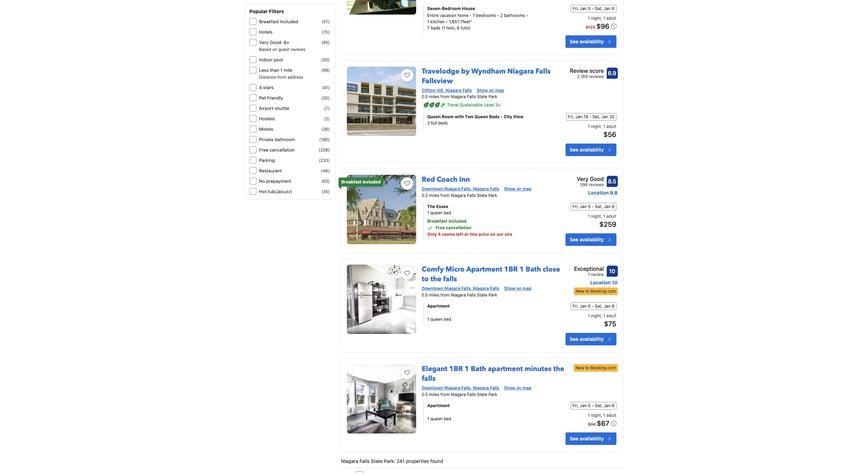 Task type: locate. For each thing, give the bounding box(es) containing it.
2 miles from the top
[[429, 193, 440, 198]]

2 availability from the top
[[580, 147, 604, 153]]

2 inside seven-bedroom house entire vacation home • 7 bedrooms • 2 bathrooms • 1 kitchen • 1,657.7feet² 7 beds (1 twin, 6 fulls)
[[501, 13, 503, 18]]

9.8
[[610, 190, 618, 196]]

0 vertical spatial falls
[[444, 274, 457, 284]]

1 vertical spatial included
[[449, 219, 467, 224]]

adult up $96
[[607, 15, 617, 21]]

see availability for red coach inn
[[570, 237, 604, 243]]

night down the location 10 new to booking.com
[[592, 313, 601, 318]]

night inside 1 night , 1 adult $75
[[592, 313, 601, 318]]

1 vertical spatial 1 queen bed
[[428, 416, 452, 421]]

see availability down 1 night , 1 adult $75
[[570, 336, 604, 342]]

night up $259
[[592, 214, 601, 219]]

1 horizontal spatial the
[[554, 364, 565, 374]]

3 falls, from the top
[[462, 385, 472, 391]]

1 vertical spatial cancellation
[[446, 225, 472, 230]]

adult up $259
[[607, 214, 617, 219]]

exceptional element
[[574, 265, 604, 273]]

0 vertical spatial falls,
[[462, 186, 472, 192]]

sat, up $67
[[595, 403, 603, 408]]

(35)
[[322, 189, 330, 194]]

1 vertical spatial 10
[[613, 280, 618, 286]]

breakfast up only
[[428, 219, 448, 224]]

2 vertical spatial downtown niagara falls, niagara falls
[[422, 385, 500, 391]]

falls, down elegant 1br 1 bath apartment minutes the falls
[[462, 385, 472, 391]]

see availability link down 1 night , 1 adult $75
[[566, 333, 617, 345]]

falls inside travelodge by wyndham niagara falls fallsview
[[536, 66, 551, 76]]

1 inside seven-bedroom house entire vacation home • 7 bedrooms • 2 bathrooms • 1 kitchen • 1,657.7feet² 7 beds (1 twin, 6 fulls)
[[428, 19, 430, 24]]

reviews inside review score 2,169 reviews
[[589, 74, 604, 79]]

1 night from the top
[[592, 15, 601, 21]]

house
[[462, 6, 476, 11]]

- up 1 night , 1 adult $259
[[592, 204, 594, 209]]

1 night , 1 adult for $96
[[588, 15, 617, 21]]

3 0.5 from the top
[[422, 392, 428, 397]]

4 see from the top
[[570, 336, 579, 342]]

(95)
[[322, 40, 330, 45]]

bath left close
[[526, 265, 541, 274]]

location for 10
[[591, 280, 611, 286]]

0 vertical spatial downtown
[[422, 186, 444, 192]]

4 5 from the top
[[589, 403, 591, 408]]

night inside 1 night , 1 adult $56
[[592, 124, 601, 129]]

1 night , 1 adult for $67
[[588, 413, 617, 418]]

1 horizontal spatial 1br
[[505, 265, 518, 274]]

0 vertical spatial new
[[576, 289, 585, 294]]

1 0.5 from the top
[[422, 94, 428, 99]]

show on map for 1
[[505, 385, 532, 391]]

1 vertical spatial free cancellation
[[436, 225, 472, 230]]

bath inside elegant 1br 1 bath apartment minutes the falls
[[471, 364, 487, 374]]

2 vertical spatial 0.5
[[422, 392, 428, 397]]

3 miles from the top
[[429, 292, 440, 298]]

adult for travelodge by wyndham niagara falls fallsview
[[607, 124, 617, 129]]

apartment link down comfy micro apartment 1br 1 bath close to the falls
[[428, 303, 545, 309]]

see for comfy micro apartment 1br 1 bath close to the falls
[[570, 336, 579, 342]]

falls,
[[462, 186, 472, 192], [462, 286, 472, 291], [462, 385, 472, 391]]

state up "level"
[[477, 94, 488, 99]]

1 horizontal spatial 2
[[501, 13, 503, 18]]

comfy
[[422, 265, 444, 274]]

3 5 from the top
[[589, 304, 591, 309]]

2 0.5 from the top
[[422, 292, 428, 298]]

1 0.5 miles from niagara falls state park from the top
[[422, 94, 498, 99]]

1 inside elegant 1br 1 bath apartment minutes the falls
[[465, 364, 469, 374]]

1 horizontal spatial falls
[[444, 274, 457, 284]]

adult inside 1 night , 1 adult $259
[[607, 214, 617, 219]]

free down private
[[259, 147, 269, 153]]

location 9.8
[[589, 190, 618, 196]]

10 right review
[[610, 268, 616, 274]]

4 see availability from the top
[[570, 336, 604, 342]]

fallsview
[[422, 76, 453, 86]]

0 vertical spatial beds
[[431, 25, 441, 30]]

location down the very good 394 reviews
[[589, 190, 609, 196]]

2 vertical spatial downtown
[[422, 385, 444, 391]]

2 new from the top
[[576, 365, 585, 370]]

0 vertical spatial to
[[422, 274, 429, 284]]

availability for comfy micro apartment 1br 1 bath close to the falls
[[580, 336, 604, 342]]

3 see availability from the top
[[570, 237, 604, 243]]

5 for comfy micro apartment 1br 1 bath close to the falls
[[589, 304, 591, 309]]

falls, down micro
[[462, 286, 472, 291]]

1 vertical spatial downtown niagara falls, niagara falls
[[422, 286, 500, 291]]

- up $84
[[592, 403, 594, 408]]

4 stars
[[259, 85, 274, 90]]

2 vertical spatial reviews
[[589, 182, 604, 187]]

on
[[273, 47, 277, 52], [489, 88, 495, 93], [517, 186, 522, 192], [491, 232, 496, 237], [517, 286, 522, 291], [517, 385, 522, 391]]

4 adult from the top
[[607, 313, 617, 318]]

review
[[592, 272, 604, 277]]

rooms
[[442, 232, 455, 237]]

1 night , 1 adult
[[588, 15, 617, 21], [588, 413, 617, 418]]

1 vertical spatial the
[[554, 364, 565, 374]]

2 adult from the top
[[607, 124, 617, 129]]

, inside 1 night , 1 adult $75
[[601, 313, 603, 318]]

4 miles from the top
[[429, 392, 440, 397]]

0 vertical spatial 4
[[259, 85, 262, 90]]

- for red coach inn
[[592, 204, 594, 209]]

state up "the essex" link
[[477, 193, 488, 198]]

1 vertical spatial 4
[[438, 232, 441, 237]]

0 vertical spatial bath
[[526, 265, 541, 274]]

availability down 1 night , 1 adult $259
[[580, 237, 604, 243]]

1 horizontal spatial breakfast
[[342, 179, 362, 185]]

10 down the scored 10 element
[[613, 280, 618, 286]]

level
[[484, 102, 494, 108]]

1 vertical spatial 7
[[428, 25, 430, 30]]

free cancellation down private bathroom
[[259, 147, 295, 153]]

very inside the very good 394 reviews
[[577, 176, 589, 182]]

2 vertical spatial falls,
[[462, 385, 472, 391]]

sat, right 19
[[593, 114, 601, 119]]

downtown niagara falls, niagara falls for coach
[[422, 186, 500, 192]]

1 vertical spatial new
[[576, 365, 585, 370]]

3 night from the top
[[592, 214, 601, 219]]

see availability link down $84
[[566, 432, 617, 445]]

6 for red coach inn
[[612, 204, 615, 209]]

0.5 miles from niagara falls state park for by
[[422, 94, 498, 99]]

included inside 1 queen bed breakfast included
[[449, 219, 467, 224]]

1 vertical spatial apartment link
[[428, 403, 545, 409]]

show on map for inn
[[505, 186, 532, 192]]

6 for elegant 1br 1 bath apartment minutes the falls
[[612, 403, 615, 408]]

1 night , 1 adult up $96
[[588, 15, 617, 21]]

adult up $67
[[607, 413, 617, 418]]

miles
[[429, 94, 440, 99], [429, 193, 440, 198], [429, 292, 440, 298], [429, 392, 440, 397]]

travelodge by wyndham niagara falls fallsview image
[[347, 66, 417, 136]]

1 horizontal spatial 4
[[438, 232, 441, 237]]

1 vertical spatial falls
[[422, 374, 436, 383]]

location down review
[[591, 280, 611, 286]]

at
[[465, 232, 469, 237]]

3 see from the top
[[570, 237, 579, 243]]

state for apartment
[[477, 292, 488, 298]]

fri, for travelodge by wyndham niagara falls fallsview
[[569, 114, 575, 119]]

0 vertical spatial queen
[[431, 210, 443, 215]]

falls down micro
[[444, 274, 457, 284]]

, up $259
[[601, 214, 603, 219]]

0 vertical spatial apartment link
[[428, 303, 545, 309]]

group
[[342, 469, 448, 473]]

2,169
[[578, 74, 588, 79]]

show down apartment at right
[[505, 385, 516, 391]]

reviews inside the very good 394 reviews
[[589, 182, 604, 187]]

1 vertical spatial 0.5 miles from niagara falls state park
[[422, 292, 498, 298]]

1 vertical spatial bed
[[444, 317, 452, 322]]

0 vertical spatial 1br
[[505, 265, 518, 274]]

2 downtown from the top
[[422, 286, 444, 291]]

3 see availability link from the top
[[566, 234, 617, 246]]

0 vertical spatial reviews
[[291, 47, 306, 52]]

2 vertical spatial queen
[[431, 416, 443, 421]]

2 vertical spatial 0.5 miles from niagara falls state park
[[422, 392, 498, 397]]

3 availability from the top
[[580, 237, 604, 243]]

state down elegant 1br 1 bath apartment minutes the falls
[[477, 392, 488, 397]]

based on guest reviews
[[259, 47, 306, 52]]

• right bathrooms in the right top of the page
[[527, 13, 529, 18]]

, inside 1 night , 1 adult $259
[[601, 214, 603, 219]]

3 bed from the top
[[444, 416, 452, 421]]

on for comfy micro apartment 1br 1 bath close to the falls
[[517, 286, 522, 291]]

1 vertical spatial 1br
[[450, 364, 463, 374]]

miles right the 0.2
[[429, 193, 440, 198]]

park up "level"
[[489, 94, 498, 99]]

hostels
[[259, 116, 275, 121]]

bed
[[444, 210, 452, 215], [444, 317, 452, 322], [444, 416, 452, 421]]

0 horizontal spatial falls
[[422, 374, 436, 383]]

state for inn
[[477, 193, 488, 198]]

3 adult from the top
[[607, 214, 617, 219]]

park:
[[384, 458, 396, 464]]

falls down elegant in the bottom of the page
[[422, 374, 436, 383]]

see availability down $84
[[570, 436, 604, 441]]

see availability down 1 night , 1 adult $56
[[570, 147, 604, 153]]

0 horizontal spatial the
[[431, 274, 442, 284]]

breakfast
[[259, 19, 279, 24], [342, 179, 362, 185], [428, 219, 448, 224]]

1 miles from the top
[[429, 94, 440, 99]]

breakfast inside 1 queen bed breakfast included
[[428, 219, 448, 224]]

pet friendly
[[259, 95, 283, 101]]

see availability for comfy micro apartment 1br 1 bath close to the falls
[[570, 336, 604, 342]]

included
[[363, 179, 381, 185], [449, 219, 467, 224]]

breakfast for breakfast included
[[342, 179, 362, 185]]

niagara
[[508, 66, 534, 76], [446, 88, 462, 93], [451, 94, 466, 99], [445, 186, 461, 192], [473, 186, 489, 192], [451, 193, 466, 198], [445, 286, 461, 291], [473, 286, 489, 291], [451, 292, 466, 298], [445, 385, 461, 391], [473, 385, 489, 391], [451, 392, 466, 397], [341, 458, 359, 464]]

see availability for travelodge by wyndham niagara falls fallsview
[[570, 147, 604, 153]]

location 10 new to booking.com
[[576, 280, 618, 294]]

0 horizontal spatial very
[[259, 40, 269, 45]]

1 horizontal spatial bath
[[526, 265, 541, 274]]

1 horizontal spatial cancellation
[[446, 225, 472, 230]]

2 booking.com from the top
[[591, 365, 616, 370]]

• right bedrooms
[[498, 13, 499, 18]]

downtown
[[422, 186, 444, 192], [422, 286, 444, 291], [422, 385, 444, 391]]

1 falls, from the top
[[462, 186, 472, 192]]

park for 1
[[489, 392, 498, 397]]

downtown niagara falls, niagara falls down elegant in the bottom of the page
[[422, 385, 500, 391]]

show down comfy micro apartment 1br 1 bath close to the falls
[[505, 286, 516, 291]]

fri, jan 5 - sat, jan 6 down location 9.8
[[573, 204, 615, 209]]

1 queen bed for falls
[[428, 416, 452, 421]]

1 vertical spatial very
[[577, 176, 589, 182]]

5
[[589, 6, 591, 11], [589, 204, 591, 209], [589, 304, 591, 309], [589, 403, 591, 408]]

downtown down elegant in the bottom of the page
[[422, 385, 444, 391]]

comfy micro apartment 1br 1 bath close to the falls link
[[422, 262, 561, 284]]

0 horizontal spatial cancellation
[[270, 147, 295, 153]]

1 park from the top
[[489, 94, 498, 99]]

3 park from the top
[[489, 292, 498, 298]]

falls
[[536, 66, 551, 76], [463, 88, 472, 93], [467, 94, 476, 99], [490, 186, 500, 192], [467, 193, 476, 198], [490, 286, 500, 291], [467, 292, 476, 298], [490, 385, 500, 391], [467, 392, 476, 397], [360, 458, 370, 464]]

2 horizontal spatial breakfast
[[428, 219, 448, 224]]

1 queen bed for to
[[428, 317, 452, 322]]

0.5 for travelodge by wyndham niagara falls fallsview
[[422, 94, 428, 99]]

1 1 night , 1 adult from the top
[[588, 15, 617, 21]]

queen inside 1 queen bed breakfast included
[[431, 210, 443, 215]]

parking
[[259, 157, 275, 163]]

5 up "$125" at the top
[[589, 6, 591, 11]]

coach
[[437, 175, 458, 184]]

1 vertical spatial booking.com
[[591, 365, 616, 370]]

4 see availability link from the top
[[566, 333, 617, 345]]

2 vertical spatial apartment
[[428, 403, 450, 408]]

1 vertical spatial 1 night , 1 adult
[[588, 413, 617, 418]]

1 horizontal spatial queen
[[475, 114, 488, 119]]

, down the location 10 new to booking.com
[[601, 313, 603, 318]]

bed for micro
[[444, 317, 452, 322]]

1 see availability from the top
[[570, 38, 604, 44]]

map
[[496, 88, 504, 93], [523, 186, 532, 192], [523, 286, 532, 291], [523, 385, 532, 391]]

1 booking.com from the top
[[591, 289, 616, 294]]

1 vertical spatial queen
[[431, 317, 443, 322]]

0 horizontal spatial included
[[363, 179, 381, 185]]

1br inside comfy micro apartment 1br 1 bath close to the falls
[[505, 265, 518, 274]]

state left park:
[[371, 458, 383, 464]]

queen for comfy
[[431, 317, 443, 322]]

availability down $84
[[580, 436, 604, 441]]

from up essex
[[441, 193, 450, 198]]

1 vertical spatial beds
[[439, 120, 448, 126]]

fri, for comfy micro apartment 1br 1 bath close to the falls
[[573, 304, 579, 309]]

map for inn
[[523, 186, 532, 192]]

show for 1
[[505, 385, 516, 391]]

niagara falls state park: 241 properties found
[[341, 458, 444, 464]]

from down mile
[[278, 75, 287, 80]]

cancellation
[[270, 147, 295, 153], [446, 225, 472, 230]]

0 horizontal spatial free cancellation
[[259, 147, 295, 153]]

see availability link down 1 night , 1 adult $56
[[566, 144, 617, 156]]

bath left apartment at right
[[471, 364, 487, 374]]

2 park from the top
[[489, 193, 498, 198]]

1 vertical spatial breakfast
[[342, 179, 362, 185]]

availability for travelodge by wyndham niagara falls fallsview
[[580, 147, 604, 153]]

2 see availability link from the top
[[566, 144, 617, 156]]

0 horizontal spatial queen
[[428, 114, 441, 119]]

fri, jan 19 - sat, jan 20
[[569, 114, 615, 119]]

3 downtown niagara falls, niagara falls from the top
[[422, 385, 500, 391]]

0 vertical spatial location
[[589, 190, 609, 196]]

•
[[470, 13, 472, 18], [498, 13, 499, 18], [527, 13, 529, 18], [446, 19, 448, 24]]

1 vertical spatial to
[[586, 289, 590, 294]]

- left city
[[501, 114, 503, 119]]

1,657.7feet²
[[449, 19, 472, 24]]

clifton hill, niagara falls
[[422, 88, 472, 93]]

state down comfy micro apartment 1br 1 bath close to the falls
[[477, 292, 488, 298]]

5 see from the top
[[570, 436, 579, 441]]

1 vertical spatial bath
[[471, 364, 487, 374]]

2 0.5 miles from niagara falls state park from the top
[[422, 292, 498, 298]]

2 queen from the left
[[475, 114, 488, 119]]

on for travelodge by wyndham niagara falls fallsview
[[489, 88, 495, 93]]

2 see from the top
[[570, 147, 579, 153]]

1 vertical spatial reviews
[[589, 74, 604, 79]]

beds down room
[[439, 120, 448, 126]]

falls, for apartment
[[462, 286, 472, 291]]

0 vertical spatial bed
[[444, 210, 452, 215]]

new
[[576, 289, 585, 294], [576, 365, 585, 370]]

4 availability from the top
[[580, 336, 604, 342]]

the
[[431, 274, 442, 284], [554, 364, 565, 374]]

4 night from the top
[[592, 313, 601, 318]]

free cancellation
[[259, 147, 295, 153], [436, 225, 472, 230]]

4 , from the top
[[601, 313, 603, 318]]

miles for travelodge by wyndham niagara falls fallsview
[[429, 94, 440, 99]]

fri, jan 5 - sat, jan 6 up 1 night , 1 adult $75
[[573, 304, 615, 309]]

1 , from the top
[[601, 15, 603, 21]]

cancellation up left
[[446, 225, 472, 230]]

- up 1 night , 1 adult $75
[[592, 304, 594, 309]]

2 1 queen bed from the top
[[428, 416, 452, 421]]

, up $96
[[601, 15, 603, 21]]

4 left "stars"
[[259, 85, 262, 90]]

2 , from the top
[[601, 124, 603, 129]]

1 night , 1 adult $259
[[588, 214, 617, 228]]

park down comfy micro apartment 1br 1 bath close to the falls
[[489, 292, 498, 298]]

1 bed from the top
[[444, 210, 452, 215]]

0 vertical spatial 0.5
[[422, 94, 428, 99]]

2 apartment link from the top
[[428, 403, 545, 409]]

-
[[592, 6, 594, 11], [501, 114, 503, 119], [590, 114, 592, 119], [592, 204, 594, 209], [592, 304, 594, 309], [592, 403, 594, 408]]

group inside page region
[[342, 469, 448, 473]]

state for 1
[[477, 392, 488, 397]]

0 vertical spatial included
[[363, 179, 381, 185]]

included
[[280, 19, 298, 24]]

0 vertical spatial 2
[[501, 13, 503, 18]]

jan
[[580, 6, 587, 11], [604, 6, 611, 11], [576, 114, 583, 119], [602, 114, 609, 119], [580, 204, 587, 209], [604, 204, 611, 209], [580, 304, 587, 309], [604, 304, 611, 309], [580, 403, 587, 408], [604, 403, 611, 408]]

from for elegant
[[441, 392, 450, 397]]

niagara inside travelodge by wyndham niagara falls fallsview
[[508, 66, 534, 76]]

2 night from the top
[[592, 124, 601, 129]]

see for elegant 1br 1 bath apartment minutes the falls
[[570, 436, 579, 441]]

1 1 queen bed from the top
[[428, 317, 452, 322]]

booking.com inside the location 10 new to booking.com
[[591, 289, 616, 294]]

(233)
[[319, 158, 330, 163]]

1 horizontal spatial very
[[577, 176, 589, 182]]

0 horizontal spatial 4
[[259, 85, 262, 90]]

map for 1
[[523, 385, 532, 391]]

1 queen from the top
[[431, 210, 443, 215]]

- for travelodge by wyndham niagara falls fallsview
[[590, 114, 592, 119]]

park down elegant 1br 1 bath apartment minutes the falls
[[489, 392, 498, 397]]

beds
[[490, 114, 500, 119]]

to inside the location 10 new to booking.com
[[586, 289, 590, 294]]

night down fri, jan 19 - sat, jan 20
[[592, 124, 601, 129]]

(99)
[[322, 68, 330, 73]]

0 vertical spatial booking.com
[[591, 289, 616, 294]]

downtown niagara falls, niagara falls up 0.2 miles from niagara falls state park
[[422, 186, 500, 192]]

stars
[[263, 85, 274, 90]]

2 queen from the top
[[431, 317, 443, 322]]

our
[[497, 232, 504, 237]]

5 availability from the top
[[580, 436, 604, 441]]

fri, jan 5 - sat, jan 6 up "$125" at the top
[[573, 6, 615, 11]]

airport shuttle
[[259, 105, 289, 111]]

0.5 for comfy micro apartment 1br 1 bath close to the falls
[[422, 292, 428, 298]]

1 night , 1 adult $56
[[588, 124, 617, 139]]

2 fri, jan 5 - sat, jan 6 from the top
[[573, 204, 615, 209]]

from for comfy
[[441, 292, 450, 298]]

1 apartment link from the top
[[428, 303, 545, 309]]

free up only
[[436, 225, 445, 230]]

sat, for travelodge by wyndham niagara falls fallsview
[[593, 114, 601, 119]]

4 right only
[[438, 232, 441, 237]]

downtown down comfy
[[422, 286, 444, 291]]

beds
[[431, 25, 441, 30], [439, 120, 448, 126]]

see availability link down 1 night , 1 adult $259
[[566, 234, 617, 246]]

adult up $56
[[607, 124, 617, 129]]

3 , from the top
[[601, 214, 603, 219]]

from for red
[[441, 193, 450, 198]]

night up "$125" at the top
[[592, 15, 601, 21]]

5 up 1 night , 1 adult $75
[[589, 304, 591, 309]]

1 downtown niagara falls, niagara falls from the top
[[422, 186, 500, 192]]

sat, down location 9.8
[[595, 204, 603, 209]]

the down comfy
[[431, 274, 442, 284]]

queen up full
[[428, 114, 441, 119]]

5 see availability from the top
[[570, 436, 604, 441]]

apartment link down elegant 1br 1 bath apartment minutes the falls
[[428, 403, 545, 409]]

0.5 down elegant in the bottom of the page
[[422, 392, 428, 397]]

1 see from the top
[[570, 38, 579, 44]]

1 see availability link from the top
[[566, 35, 617, 48]]

2 bed from the top
[[444, 317, 452, 322]]

bath inside comfy micro apartment 1br 1 bath close to the falls
[[526, 265, 541, 274]]

7 down house
[[473, 13, 475, 18]]

1 night , 1 adult up $67
[[588, 413, 617, 418]]

fri, jan 5 - sat, jan 6 for elegant 1br 1 bath apartment minutes the falls
[[573, 403, 615, 408]]

2 downtown niagara falls, niagara falls from the top
[[422, 286, 500, 291]]

the inside comfy micro apartment 1br 1 bath close to the falls
[[431, 274, 442, 284]]

0 vertical spatial apartment
[[467, 265, 503, 274]]

0 vertical spatial 1 night , 1 adult
[[588, 15, 617, 21]]

motels
[[259, 126, 273, 132]]

falls
[[444, 274, 457, 284], [422, 374, 436, 383]]

0 vertical spatial downtown niagara falls, niagara falls
[[422, 186, 500, 192]]

10 inside the location 10 new to booking.com
[[613, 280, 618, 286]]

mile
[[284, 67, 293, 73]]

0 horizontal spatial bath
[[471, 364, 487, 374]]

2 left bathrooms in the right top of the page
[[501, 13, 503, 18]]

0 horizontal spatial 7
[[428, 25, 430, 30]]

, up $67
[[601, 413, 603, 418]]

very up based
[[259, 40, 269, 45]]

1 queen bed
[[428, 317, 452, 322], [428, 416, 452, 421]]

0 horizontal spatial breakfast
[[259, 19, 279, 24]]

, inside 1 night , 1 adult $56
[[601, 124, 603, 129]]

1 downtown from the top
[[422, 186, 444, 192]]

1 vertical spatial downtown
[[422, 286, 444, 291]]

1 horizontal spatial included
[[449, 219, 467, 224]]

0 vertical spatial 1 queen bed
[[428, 317, 452, 322]]

adult
[[607, 15, 617, 21], [607, 124, 617, 129], [607, 214, 617, 219], [607, 313, 617, 318], [607, 413, 617, 418]]

downtown niagara falls, niagara falls
[[422, 186, 500, 192], [422, 286, 500, 291], [422, 385, 500, 391]]

0 vertical spatial the
[[431, 274, 442, 284]]

adult inside 1 night , 1 adult $75
[[607, 313, 617, 318]]

exceptional 1 review
[[575, 266, 604, 277]]

1 queen from the left
[[428, 114, 441, 119]]

2 see availability from the top
[[570, 147, 604, 153]]

4 fri, jan 5 - sat, jan 6 from the top
[[573, 403, 615, 408]]

tub/jacuzzi
[[268, 189, 292, 194]]

less
[[259, 67, 269, 73]]

fri, jan 5 - sat, jan 6 for comfy micro apartment 1br 1 bath close to the falls
[[573, 304, 615, 309]]

night inside 1 night , 1 adult $259
[[592, 214, 601, 219]]

2 5 from the top
[[589, 204, 591, 209]]

(57)
[[322, 19, 330, 24]]

5 see availability link from the top
[[566, 432, 617, 445]]

2 inside queen room with two queen beds - city view 2 full beds
[[428, 120, 430, 126]]

4 park from the top
[[489, 392, 498, 397]]

see for red coach inn
[[570, 237, 579, 243]]

adult inside 1 night , 1 adult $56
[[607, 124, 617, 129]]

sat, up 1 night , 1 adult $75
[[595, 304, 603, 309]]

availability down 1 night , 1 adult $75
[[580, 336, 604, 342]]

3 queen from the top
[[431, 416, 443, 421]]

2 vertical spatial to
[[586, 365, 590, 370]]

essex
[[437, 204, 449, 209]]

elegant 1br 1 bath apartment minutes the falls image
[[347, 364, 417, 434]]

show up "the essex" link
[[505, 186, 516, 192]]

see availability down "$125" at the top
[[570, 38, 604, 44]]

0 horizontal spatial free
[[259, 147, 269, 153]]

2 vertical spatial breakfast
[[428, 219, 448, 224]]

see for travelodge by wyndham niagara falls fallsview
[[570, 147, 579, 153]]

2 vertical spatial bed
[[444, 416, 452, 421]]

reviews right 2,169
[[589, 74, 604, 79]]

2 falls, from the top
[[462, 286, 472, 291]]

new to booking.com
[[576, 365, 616, 370]]

hotels
[[259, 29, 273, 35]]

show on map
[[477, 88, 504, 93], [505, 186, 532, 192], [505, 286, 532, 291], [505, 385, 532, 391]]

1 vertical spatial 0.5
[[422, 292, 428, 298]]

cancellation down bathroom
[[270, 147, 295, 153]]

5 up $84
[[589, 403, 591, 408]]

7
[[473, 13, 475, 18], [428, 25, 430, 30]]

0 horizontal spatial 1br
[[450, 364, 463, 374]]

very for good
[[577, 176, 589, 182]]

queen room with two queen beds - city view 2 full beds
[[428, 114, 524, 126]]

from down micro
[[441, 292, 450, 298]]

0 vertical spatial 0.5 miles from niagara falls state park
[[422, 94, 498, 99]]

3 0.5 miles from niagara falls state park from the top
[[422, 392, 498, 397]]

page region
[[341, 468, 624, 473]]

show on map for wyndham
[[477, 88, 504, 93]]

1 availability from the top
[[580, 38, 604, 44]]

1 horizontal spatial free
[[436, 225, 445, 230]]

0 horizontal spatial 2
[[428, 120, 430, 126]]

free cancellation up rooms at the right of page
[[436, 225, 472, 230]]

home
[[458, 13, 469, 18]]

1 vertical spatial apartment
[[428, 304, 450, 309]]

park
[[489, 94, 498, 99], [489, 193, 498, 198], [489, 292, 498, 298], [489, 392, 498, 397]]

1 new from the top
[[576, 289, 585, 294]]

see
[[570, 38, 579, 44], [570, 147, 579, 153], [570, 237, 579, 243], [570, 336, 579, 342], [570, 436, 579, 441]]

5 up 1 night , 1 adult $259
[[589, 204, 591, 209]]

miles down clifton
[[429, 94, 440, 99]]

falls, down inn
[[462, 186, 472, 192]]

0 vertical spatial 7
[[473, 13, 475, 18]]

miles down elegant in the bottom of the page
[[429, 392, 440, 397]]

0 vertical spatial very
[[259, 40, 269, 45]]

review score element
[[570, 66, 604, 75]]

3+
[[496, 102, 501, 108]]

location inside the location 10 new to booking.com
[[591, 280, 611, 286]]

downtown for comfy micro apartment 1br 1 bath close to the falls
[[422, 286, 444, 291]]

1 vertical spatial 2
[[428, 120, 430, 126]]

reviews
[[291, 47, 306, 52], [589, 74, 604, 79], [589, 182, 604, 187]]

very left good
[[577, 176, 589, 182]]

adult for red coach inn
[[607, 214, 617, 219]]

from down clifton hill, niagara falls
[[441, 94, 450, 99]]

downtown niagara falls, niagara falls down micro
[[422, 286, 500, 291]]

1 vertical spatial location
[[591, 280, 611, 286]]

3 fri, jan 5 - sat, jan 6 from the top
[[573, 304, 615, 309]]

bed inside 1 queen bed breakfast included
[[444, 210, 452, 215]]

• down house
[[470, 13, 472, 18]]

2 1 night , 1 adult from the top
[[588, 413, 617, 418]]

3 downtown from the top
[[422, 385, 444, 391]]

very good 394 reviews
[[577, 176, 604, 187]]

1br inside elegant 1br 1 bath apartment minutes the falls
[[450, 364, 463, 374]]



Task type: vqa. For each thing, say whether or not it's contained in the screenshot.


Task type: describe. For each thing, give the bounding box(es) containing it.
downtown for elegant 1br 1 bath apartment minutes the falls
[[422, 385, 444, 391]]

, for red coach inn
[[601, 214, 603, 219]]

close
[[543, 265, 561, 274]]

reviews for score
[[589, 74, 604, 79]]

distance
[[259, 75, 276, 80]]

5 for red coach inn
[[589, 204, 591, 209]]

sat, for elegant 1br 1 bath apartment minutes the falls
[[595, 403, 603, 408]]

apartment for 1br
[[428, 403, 450, 408]]

properties
[[406, 458, 429, 464]]

(208)
[[319, 147, 330, 153]]

5 for elegant 1br 1 bath apartment minutes the falls
[[589, 403, 591, 408]]

sat, for red coach inn
[[595, 204, 603, 209]]

new inside the location 10 new to booking.com
[[576, 289, 585, 294]]

seven-bedroom house link
[[428, 5, 545, 12]]

0 vertical spatial 10
[[610, 268, 616, 274]]

map for wyndham
[[496, 88, 504, 93]]

bedrooms
[[477, 13, 496, 18]]

adult for comfy micro apartment 1br 1 bath close to the falls
[[607, 313, 617, 318]]

241
[[397, 458, 405, 464]]

show for apartment
[[505, 286, 516, 291]]

show on map for apartment
[[505, 286, 532, 291]]

park for inn
[[489, 193, 498, 198]]

see availability for elegant 1br 1 bath apartment minutes the falls
[[570, 436, 604, 441]]

1 night , 1 adult $75
[[588, 313, 617, 328]]

availability for red coach inn
[[580, 237, 604, 243]]

travelodge
[[422, 66, 460, 76]]

very good: 8+
[[259, 40, 290, 45]]

falls inside comfy micro apartment 1br 1 bath close to the falls
[[444, 274, 457, 284]]

fri, for red coach inn
[[573, 204, 579, 209]]

(41)
[[322, 85, 330, 90]]

0 vertical spatial free cancellation
[[259, 147, 295, 153]]

miles for comfy micro apartment 1br 1 bath close to the falls
[[429, 292, 440, 298]]

$56
[[604, 131, 617, 139]]

1 horizontal spatial free cancellation
[[436, 225, 472, 230]]

5 adult from the top
[[607, 413, 617, 418]]

(2)
[[324, 116, 330, 121]]

restaurant
[[259, 168, 282, 173]]

reviews for good
[[589, 182, 604, 187]]

1 horizontal spatial 7
[[473, 13, 475, 18]]

on for red coach inn
[[517, 186, 522, 192]]

show for inn
[[505, 186, 516, 192]]

, for comfy micro apartment 1br 1 bath close to the falls
[[601, 313, 603, 318]]

prepayment
[[266, 178, 292, 184]]

$84
[[588, 422, 596, 427]]

found
[[431, 458, 444, 464]]

elegant 1br 1 bath apartment minutes the falls link
[[422, 361, 565, 383]]

very good element
[[577, 175, 604, 183]]

8.5
[[609, 178, 617, 185]]

bedroom
[[442, 6, 461, 11]]

1 inside 'exceptional 1 review'
[[588, 272, 590, 277]]

on for elegant 1br 1 bath apartment minutes the falls
[[517, 385, 522, 391]]

apartment for micro
[[428, 304, 450, 309]]

6 for comfy micro apartment 1br 1 bath close to the falls
[[612, 304, 615, 309]]

6 inside seven-bedroom house entire vacation home • 7 bedrooms • 2 bathrooms • 1 kitchen • 1,657.7feet² 7 beds (1 twin, 6 fulls)
[[457, 25, 460, 30]]

show for wyndham
[[477, 88, 488, 93]]

(7)
[[324, 106, 330, 111]]

no
[[259, 178, 265, 184]]

(93)
[[322, 179, 330, 184]]

two
[[465, 114, 474, 119]]

20
[[610, 114, 615, 119]]

sat, up $96
[[595, 6, 603, 11]]

1 5 from the top
[[589, 6, 591, 11]]

shuttle
[[275, 105, 289, 111]]

see availability link for red coach inn
[[566, 234, 617, 246]]

1 inside 1 queen bed breakfast included
[[428, 210, 430, 215]]

apartment link for 1br
[[428, 303, 545, 309]]

breakfast included
[[259, 19, 298, 24]]

fri, for elegant 1br 1 bath apartment minutes the falls
[[573, 403, 579, 408]]

1 fri, jan 5 - sat, jan 6 from the top
[[573, 6, 615, 11]]

hot tub/jacuzzi
[[259, 189, 292, 194]]

park for apartment
[[489, 292, 498, 298]]

night for comfy micro apartment 1br 1 bath close to the falls
[[592, 313, 601, 318]]

sat, for comfy micro apartment 1br 1 bath close to the falls
[[595, 304, 603, 309]]

night for red coach inn
[[592, 214, 601, 219]]

clifton
[[422, 88, 436, 93]]

$96
[[597, 22, 610, 30]]

1 adult from the top
[[607, 15, 617, 21]]

5 night from the top
[[592, 413, 601, 418]]

scored 8.5 element
[[607, 176, 618, 187]]

miles for elegant 1br 1 bath apartment minutes the falls
[[429, 392, 440, 397]]

(26)
[[322, 127, 330, 132]]

miles for red coach inn
[[429, 193, 440, 198]]

1 vertical spatial free
[[436, 225, 445, 230]]

0.2 miles from niagara falls state park
[[422, 193, 498, 198]]

the essex link
[[428, 204, 545, 210]]

airport
[[259, 105, 274, 111]]

left
[[456, 232, 464, 237]]

availability for elegant 1br 1 bath apartment minutes the falls
[[580, 436, 604, 441]]

twin,
[[447, 25, 456, 30]]

sustainable
[[460, 102, 483, 108]]

the essex
[[428, 204, 449, 209]]

travelodge by wyndham niagara falls fallsview link
[[422, 64, 551, 86]]

state for wyndham
[[477, 94, 488, 99]]

(30)
[[322, 95, 330, 101]]

0.5 for elegant 1br 1 bath apartment minutes the falls
[[422, 392, 428, 397]]

seven-
[[428, 6, 442, 11]]

good:
[[270, 40, 283, 45]]

city
[[504, 114, 513, 119]]

1 queen bed breakfast included
[[428, 210, 467, 224]]

from for travelodge
[[441, 94, 450, 99]]

1 inside comfy micro apartment 1br 1 bath close to the falls
[[520, 265, 524, 274]]

private bathroom
[[259, 137, 295, 142]]

red coach inn image
[[347, 175, 417, 244]]

see availability link for elegant 1br 1 bath apartment minutes the falls
[[566, 432, 617, 445]]

vacation
[[440, 13, 457, 18]]

(70)
[[322, 29, 330, 35]]

beds inside seven-bedroom house entire vacation home • 7 bedrooms • 2 bathrooms • 1 kitchen • 1,657.7feet² 7 beds (1 twin, 6 fulls)
[[431, 25, 441, 30]]

downtown for red coach inn
[[422, 186, 444, 192]]

bathroom
[[275, 137, 295, 142]]

falls, for 1
[[462, 385, 472, 391]]

- for elegant 1br 1 bath apartment minutes the falls
[[592, 403, 594, 408]]

map for apartment
[[523, 286, 532, 291]]

kitchen
[[431, 19, 445, 24]]

0 vertical spatial free
[[259, 147, 269, 153]]

night for travelodge by wyndham niagara falls fallsview
[[592, 124, 601, 129]]

(46)
[[321, 168, 330, 173]]

location for 9.8
[[589, 190, 609, 196]]

beds inside queen room with two queen beds - city view 2 full beds
[[439, 120, 448, 126]]

no prepayment
[[259, 178, 292, 184]]

apartment link for bath
[[428, 403, 545, 409]]

review score 2,169 reviews
[[570, 67, 604, 79]]

view
[[514, 114, 524, 119]]

hot
[[259, 189, 267, 194]]

0.5 miles from niagara falls state park for micro
[[422, 292, 498, 298]]

apartment
[[488, 364, 523, 374]]

queen for elegant
[[431, 416, 443, 421]]

private
[[259, 137, 274, 142]]

travelodge by wyndham niagara falls fallsview
[[422, 66, 551, 86]]

park for wyndham
[[489, 94, 498, 99]]

• down the vacation
[[446, 19, 448, 24]]

see availability link for comfy micro apartment 1br 1 bath close to the falls
[[566, 333, 617, 345]]

hill,
[[437, 88, 445, 93]]

$67
[[597, 419, 610, 427]]

filters
[[269, 8, 284, 14]]

$75
[[605, 320, 617, 328]]

review
[[570, 67, 589, 74]]

6.9
[[609, 70, 617, 76]]

0 vertical spatial cancellation
[[270, 147, 295, 153]]

falls, for inn
[[462, 186, 472, 192]]

downtown niagara falls, niagara falls for micro
[[422, 286, 500, 291]]

very for good:
[[259, 40, 269, 45]]

less than 1 mile
[[259, 67, 293, 73]]

to inside comfy micro apartment 1br 1 bath close to the falls
[[422, 274, 429, 284]]

394
[[580, 182, 588, 187]]

0.5 miles from niagara falls state park for 1br
[[422, 392, 498, 397]]

elegant
[[422, 364, 448, 374]]

falls inside elegant 1br 1 bath apartment minutes the falls
[[422, 374, 436, 383]]

apartment inside comfy micro apartment 1br 1 bath close to the falls
[[467, 265, 503, 274]]

5 , from the top
[[601, 413, 603, 418]]

downtown niagara falls, niagara falls for 1br
[[422, 385, 500, 391]]

- inside queen room with two queen beds - city view 2 full beds
[[501, 114, 503, 119]]

only
[[428, 232, 437, 237]]

see availability link for travelodge by wyndham niagara falls fallsview
[[566, 144, 617, 156]]

micro
[[446, 265, 465, 274]]

(50)
[[322, 57, 330, 62]]

good
[[590, 176, 604, 182]]

bed for 1br
[[444, 416, 452, 421]]

- up "$125" at the top
[[592, 6, 594, 11]]

reviews for on
[[291, 47, 306, 52]]

the
[[428, 204, 436, 209]]

$259
[[600, 220, 617, 228]]

scored 10 element
[[607, 266, 618, 277]]

address
[[288, 75, 303, 80]]

scored 6.9 element
[[607, 67, 618, 79]]

fri, jan 5 - sat, jan 6 for red coach inn
[[573, 204, 615, 209]]

seven-bedroom house entire vacation home • 7 bedrooms • 2 bathrooms • 1 kitchen • 1,657.7feet² 7 beds (1 twin, 6 fulls)
[[428, 6, 529, 30]]

$125
[[586, 24, 596, 30]]

comfy micro apartment 1br 1 bath close to the falls image
[[347, 265, 417, 334]]

queen room with two queen beds - city view link
[[428, 114, 545, 120]]

based
[[259, 47, 271, 52]]

pet
[[259, 95, 266, 101]]

breakfast for breakfast included
[[259, 19, 279, 24]]

popular filters
[[250, 8, 284, 14]]

score
[[590, 67, 604, 74]]

, for travelodge by wyndham niagara falls fallsview
[[601, 124, 603, 129]]

8+
[[284, 40, 290, 45]]

the inside elegant 1br 1 bath apartment minutes the falls
[[554, 364, 565, 374]]

breakfast included
[[342, 179, 381, 185]]

comfy micro apartment 1br 1 bath close to the falls
[[422, 265, 561, 284]]



